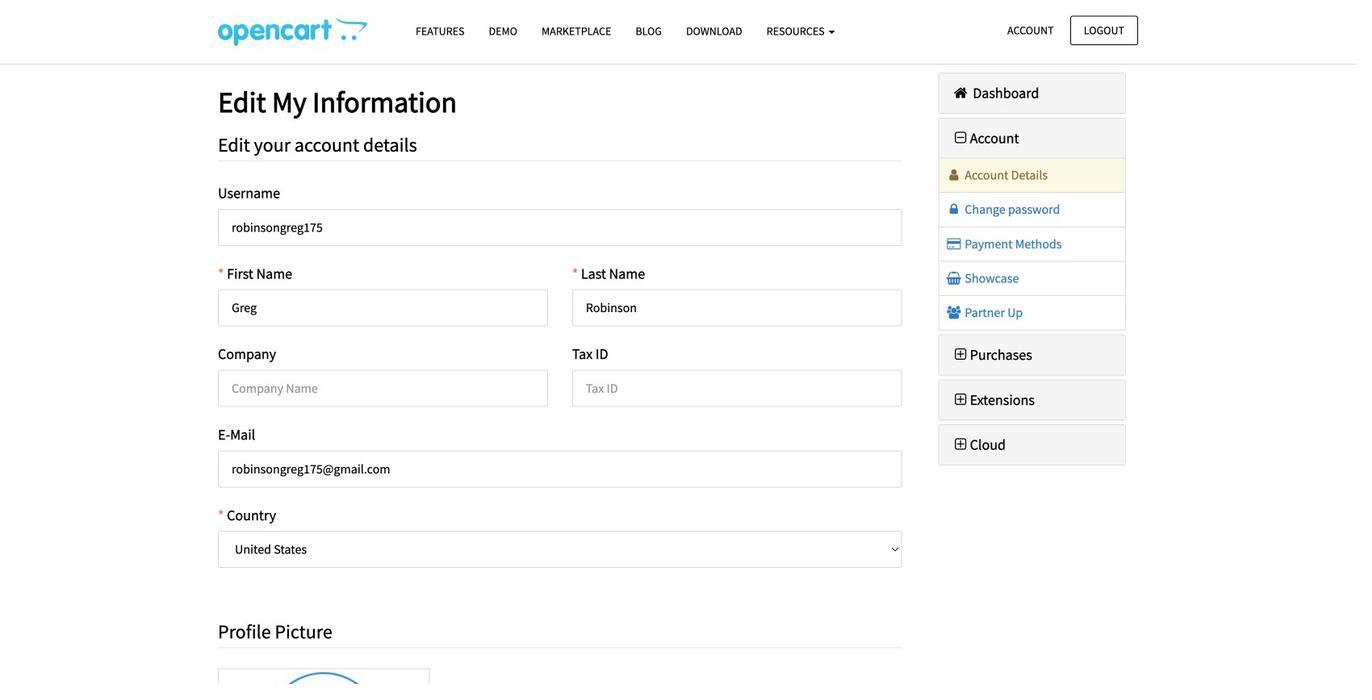 Task type: locate. For each thing, give the bounding box(es) containing it.
1 vertical spatial plus square o image
[[951, 438, 970, 452]]

Company Name text field
[[218, 370, 548, 407]]

0 vertical spatial plus square o image
[[951, 348, 970, 362]]

1 plus square o image from the top
[[951, 348, 970, 362]]

plus square o image
[[951, 393, 970, 407]]

plus square o image
[[951, 348, 970, 362], [951, 438, 970, 452]]

Username text field
[[218, 209, 902, 246]]

plus square o image down 'users' icon
[[951, 348, 970, 362]]

credit card image
[[946, 238, 962, 250]]

user image
[[946, 169, 962, 182]]

E-Mail text field
[[218, 451, 902, 488]]

plus square o image down plus square o icon
[[951, 438, 970, 452]]

Last Name text field
[[572, 290, 902, 327]]



Task type: describe. For each thing, give the bounding box(es) containing it.
lock image
[[946, 203, 962, 216]]

shopping basket image
[[946, 272, 962, 285]]

account edit image
[[218, 17, 367, 46]]

Tax ID text field
[[572, 370, 902, 407]]

home image
[[951, 86, 970, 100]]

minus square o image
[[951, 131, 970, 145]]

First Name text field
[[218, 290, 548, 327]]

2 plus square o image from the top
[[951, 438, 970, 452]]

users image
[[946, 306, 962, 319]]



Task type: vqa. For each thing, say whether or not it's contained in the screenshot.
users icon
yes



